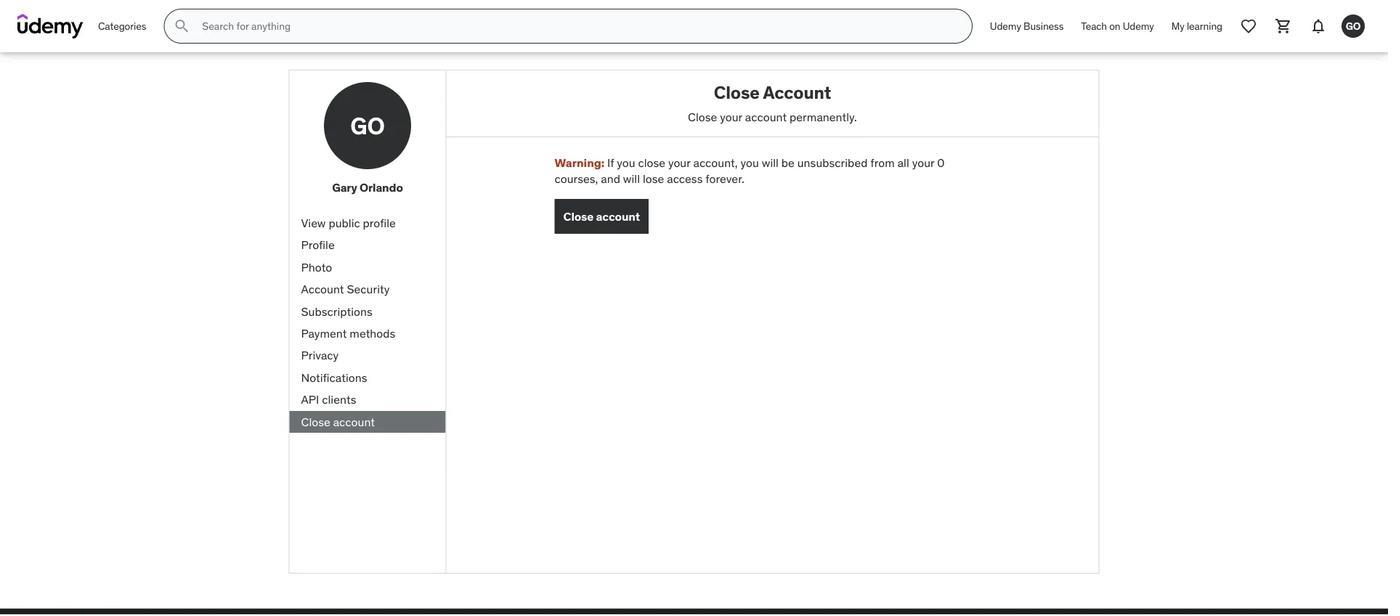Task type: describe. For each thing, give the bounding box(es) containing it.
methods
[[350, 326, 396, 341]]

close account close your account permanently.
[[688, 81, 858, 124]]

teach on udemy link
[[1073, 9, 1163, 44]]

subscriptions
[[301, 304, 373, 319]]

security
[[347, 282, 390, 297]]

my learning link
[[1163, 9, 1232, 44]]

payment methods link
[[290, 323, 446, 345]]

subscriptions link
[[290, 301, 446, 323]]

and
[[601, 172, 621, 186]]

access
[[667, 172, 703, 186]]

account inside view public profile profile photo account security subscriptions payment methods privacy notifications api clients close account
[[333, 414, 375, 429]]

1 vertical spatial will
[[623, 172, 640, 186]]

gary orlando
[[332, 180, 403, 195]]

close inside view public profile profile photo account security subscriptions payment methods privacy notifications api clients close account
[[301, 414, 331, 429]]

categories
[[98, 19, 146, 32]]

1 you from the left
[[617, 155, 636, 170]]

view public profile link
[[290, 212, 446, 234]]

privacy link
[[290, 345, 446, 367]]

1 vertical spatial go
[[351, 111, 385, 140]]

notifications
[[301, 370, 367, 385]]

0 vertical spatial will
[[762, 155, 779, 170]]

profile link
[[290, 234, 446, 257]]

view
[[301, 216, 326, 231]]

close
[[638, 155, 666, 170]]

view public profile profile photo account security subscriptions payment methods privacy notifications api clients close account
[[301, 216, 396, 429]]

on
[[1110, 19, 1121, 32]]

1 udemy from the left
[[991, 19, 1022, 32]]

close account link
[[290, 411, 446, 433]]

go link
[[1337, 9, 1371, 44]]

all
[[898, 155, 910, 170]]

notifications link
[[290, 367, 446, 389]]

submit search image
[[173, 17, 191, 35]]

my learning
[[1172, 19, 1223, 32]]

gary
[[332, 180, 357, 195]]

account security link
[[290, 279, 446, 301]]



Task type: vqa. For each thing, say whether or not it's contained in the screenshot.
the top the
no



Task type: locate. For each thing, give the bounding box(es) containing it.
1 horizontal spatial your
[[720, 109, 743, 124]]

your for account
[[720, 109, 743, 124]]

my
[[1172, 19, 1185, 32]]

warning:
[[555, 155, 605, 170]]

go
[[1347, 19, 1362, 32], [351, 111, 385, 140]]

2 you from the left
[[741, 155, 759, 170]]

1 horizontal spatial will
[[762, 155, 779, 170]]

1 horizontal spatial account
[[596, 209, 640, 224]]

if
[[608, 155, 614, 170]]

account inside button
[[596, 209, 640, 224]]

courses,
[[555, 172, 598, 186]]

account inside close account close your account permanently.
[[763, 81, 832, 103]]

your up "access"
[[669, 155, 691, 170]]

your for you
[[669, 155, 691, 170]]

go up gary orlando
[[351, 111, 385, 140]]

if you close your account, you will be unsubscribed from all your 0 courses, and will lose access forever.
[[555, 155, 945, 186]]

0 horizontal spatial account
[[301, 282, 344, 297]]

shopping cart with 0 items image
[[1276, 17, 1293, 35]]

1 vertical spatial account
[[301, 282, 344, 297]]

you up forever.
[[741, 155, 759, 170]]

payment
[[301, 326, 347, 341]]

1 horizontal spatial udemy
[[1123, 19, 1155, 32]]

account inside close account close your account permanently.
[[746, 109, 787, 124]]

clients
[[322, 392, 356, 407]]

0 vertical spatial account
[[746, 109, 787, 124]]

privacy
[[301, 348, 339, 363]]

go right notifications image
[[1347, 19, 1362, 32]]

api clients link
[[290, 389, 446, 411]]

will right and
[[623, 172, 640, 186]]

unsubscribed
[[798, 155, 868, 170]]

account down and
[[596, 209, 640, 224]]

account up permanently.
[[763, 81, 832, 103]]

1 vertical spatial account
[[596, 209, 640, 224]]

be
[[782, 155, 795, 170]]

account down api clients link
[[333, 414, 375, 429]]

close inside button
[[564, 209, 594, 224]]

photo
[[301, 260, 332, 275]]

forever.
[[706, 172, 745, 186]]

0 vertical spatial account
[[763, 81, 832, 103]]

from
[[871, 155, 895, 170]]

2 horizontal spatial account
[[746, 109, 787, 124]]

close account button
[[555, 199, 649, 234]]

0 horizontal spatial udemy
[[991, 19, 1022, 32]]

0 horizontal spatial will
[[623, 172, 640, 186]]

0 horizontal spatial you
[[617, 155, 636, 170]]

udemy left business
[[991, 19, 1022, 32]]

go inside go link
[[1347, 19, 1362, 32]]

udemy business
[[991, 19, 1064, 32]]

close
[[714, 81, 760, 103], [688, 109, 718, 124], [564, 209, 594, 224], [301, 414, 331, 429]]

profile
[[301, 238, 335, 253]]

0 horizontal spatial go
[[351, 111, 385, 140]]

learning
[[1188, 19, 1223, 32]]

1 horizontal spatial you
[[741, 155, 759, 170]]

account
[[763, 81, 832, 103], [301, 282, 344, 297]]

Search for anything text field
[[199, 14, 955, 39]]

2 vertical spatial account
[[333, 414, 375, 429]]

1 horizontal spatial go
[[1347, 19, 1362, 32]]

your up account, on the top of the page
[[720, 109, 743, 124]]

your inside close account close your account permanently.
[[720, 109, 743, 124]]

your
[[720, 109, 743, 124], [669, 155, 691, 170], [913, 155, 935, 170]]

2 horizontal spatial your
[[913, 155, 935, 170]]

account inside view public profile profile photo account security subscriptions payment methods privacy notifications api clients close account
[[301, 282, 344, 297]]

1 horizontal spatial account
[[763, 81, 832, 103]]

udemy
[[991, 19, 1022, 32], [1123, 19, 1155, 32]]

udemy image
[[17, 14, 84, 39]]

profile
[[363, 216, 396, 231]]

business
[[1024, 19, 1064, 32]]

account,
[[694, 155, 738, 170]]

lose
[[643, 172, 665, 186]]

0 vertical spatial go
[[1347, 19, 1362, 32]]

permanently.
[[790, 109, 858, 124]]

account down photo
[[301, 282, 344, 297]]

wishlist image
[[1241, 17, 1258, 35]]

teach on udemy
[[1082, 19, 1155, 32]]

udemy business link
[[982, 9, 1073, 44]]

api
[[301, 392, 319, 407]]

your left 0
[[913, 155, 935, 170]]

udemy right on on the right top of the page
[[1123, 19, 1155, 32]]

you right if
[[617, 155, 636, 170]]

0
[[938, 155, 945, 170]]

will
[[762, 155, 779, 170], [623, 172, 640, 186]]

2 udemy from the left
[[1123, 19, 1155, 32]]

public
[[329, 216, 360, 231]]

close account
[[564, 209, 640, 224]]

categories button
[[89, 9, 155, 44]]

you
[[617, 155, 636, 170], [741, 155, 759, 170]]

account up the "be" at the top right of the page
[[746, 109, 787, 124]]

teach
[[1082, 19, 1108, 32]]

account
[[746, 109, 787, 124], [596, 209, 640, 224], [333, 414, 375, 429]]

photo link
[[290, 257, 446, 279]]

notifications image
[[1310, 17, 1328, 35]]

0 horizontal spatial your
[[669, 155, 691, 170]]

orlando
[[360, 180, 403, 195]]

0 horizontal spatial account
[[333, 414, 375, 429]]

will left the "be" at the top right of the page
[[762, 155, 779, 170]]



